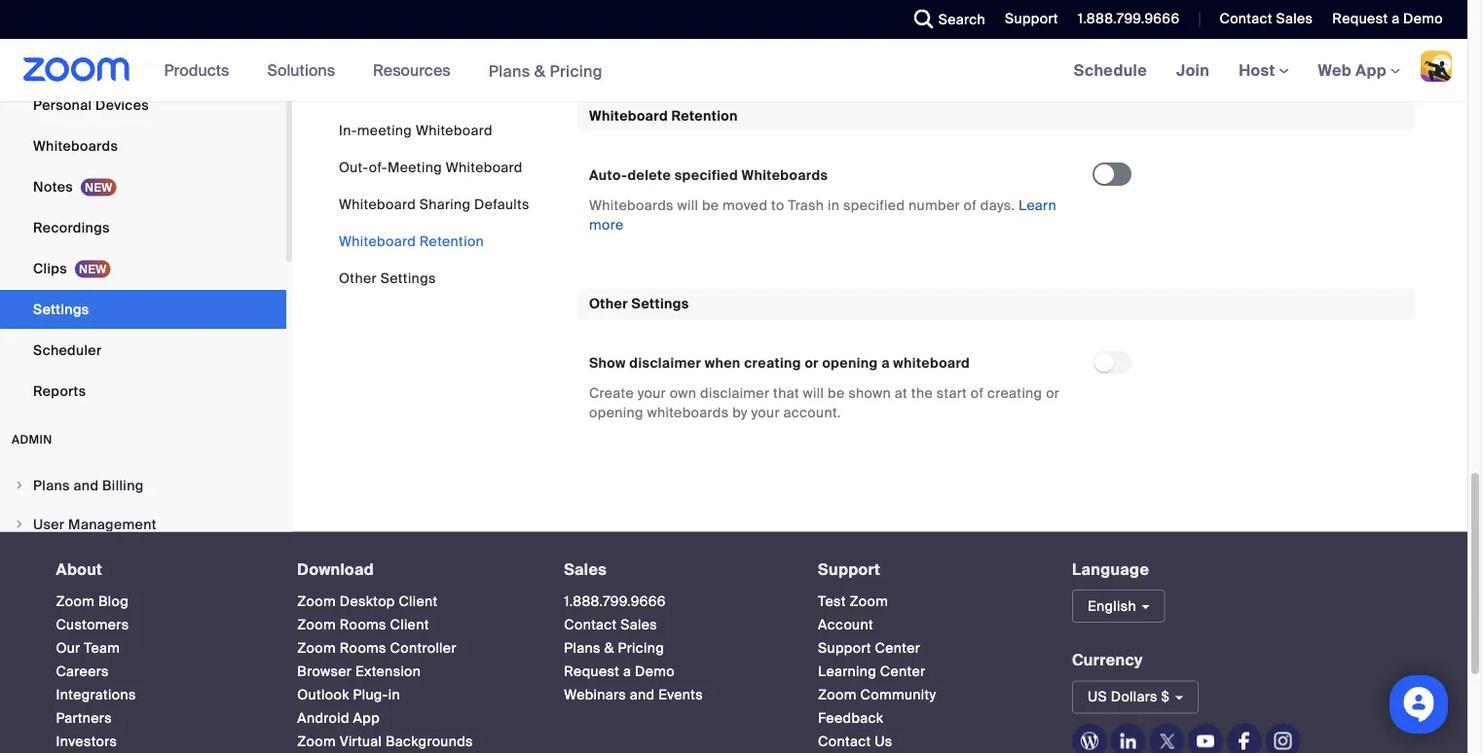 Task type: locate. For each thing, give the bounding box(es) containing it.
search button
[[900, 0, 990, 39]]

1 right image from the top
[[14, 481, 25, 492]]

support right 'search'
[[1005, 10, 1058, 28]]

support up test zoom link
[[818, 559, 880, 580]]

0 horizontal spatial will
[[677, 196, 698, 214]]

plans for plans and billing
[[33, 477, 70, 495]]

right image left user
[[14, 520, 25, 531]]

request up webinars
[[564, 663, 620, 681]]

of left days.
[[964, 196, 977, 214]]

rooms down desktop
[[340, 616, 386, 634]]

1.888.799.9666 inside the "1.888.799.9666 contact sales plans & pricing request a demo webinars and events"
[[564, 593, 666, 611]]

0 vertical spatial personal
[[33, 56, 92, 74]]

plans inside product information navigation
[[489, 61, 530, 81]]

whiteboards up more
[[589, 196, 674, 214]]

zoom virtual backgrounds link
[[297, 733, 473, 751]]

plans up webinars
[[564, 639, 601, 657]]

auto-delete specified whiteboards
[[589, 166, 828, 184]]

retention
[[672, 107, 738, 125], [419, 232, 484, 250]]

1 horizontal spatial a
[[881, 354, 890, 372]]

careers link
[[56, 663, 109, 681]]

settings inside 'link'
[[33, 301, 89, 319]]

2 vertical spatial a
[[623, 663, 631, 681]]

demo up profile picture
[[1403, 10, 1443, 28]]

0 vertical spatial in
[[828, 196, 840, 214]]

to
[[771, 196, 785, 214]]

scheduler link
[[0, 332, 286, 371]]

1 vertical spatial other settings
[[589, 295, 689, 313]]

pricing inside product information navigation
[[550, 61, 603, 81]]

personal devices link
[[0, 86, 286, 125]]

1 vertical spatial other
[[589, 295, 628, 313]]

0 horizontal spatial contact
[[564, 616, 617, 634]]

whiteboard
[[589, 107, 668, 125], [416, 121, 493, 139], [446, 158, 523, 176], [339, 195, 416, 213], [339, 232, 416, 250]]

0 vertical spatial a
[[1392, 10, 1400, 28]]

app right 'web'
[[1356, 60, 1387, 80]]

right image down admin
[[14, 481, 25, 492]]

0 vertical spatial contact
[[1220, 10, 1273, 28]]

center up learning center link
[[875, 639, 920, 657]]

external users can invite others
[[613, 24, 821, 42]]

opening
[[822, 354, 878, 372], [589, 404, 643, 422]]

whiteboard retention down whiteboard sharing defaults link
[[339, 232, 484, 250]]

pricing
[[550, 61, 603, 81], [618, 639, 664, 657]]

our team link
[[56, 639, 120, 657]]

contact
[[1220, 10, 1273, 28], [564, 616, 617, 634], [818, 733, 871, 751]]

plans and billing menu item
[[0, 468, 286, 505]]

plug-
[[353, 686, 388, 704]]

1.888.799.9666 down sales link at the bottom
[[564, 593, 666, 611]]

1 vertical spatial specified
[[843, 196, 905, 214]]

request up web app dropdown button
[[1333, 10, 1388, 28]]

1 vertical spatial &
[[604, 639, 614, 657]]

recordings
[[33, 219, 110, 237]]

1 horizontal spatial or
[[1046, 385, 1060, 403]]

0 horizontal spatial 1.888.799.9666
[[564, 593, 666, 611]]

2 horizontal spatial plans
[[564, 639, 601, 657]]

1 horizontal spatial other
[[589, 295, 628, 313]]

schedule link
[[1059, 39, 1162, 101]]

2 vertical spatial plans
[[564, 639, 601, 657]]

creating
[[744, 354, 801, 372], [988, 385, 1042, 403]]

1 vertical spatial right image
[[14, 520, 25, 531]]

retention up auto-delete specified whiteboards
[[672, 107, 738, 125]]

1.888.799.9666 up schedule link
[[1078, 10, 1180, 28]]

0 horizontal spatial pricing
[[550, 61, 603, 81]]

whiteboard sharing defaults
[[339, 195, 530, 213]]

1 vertical spatial personal
[[33, 96, 92, 114]]

whiteboard up defaults
[[446, 158, 523, 176]]

and left events
[[630, 686, 655, 704]]

2 right image from the top
[[14, 520, 25, 531]]

center up community on the right bottom of the page
[[880, 663, 926, 681]]

app inside zoom desktop client zoom rooms client zoom rooms controller browser extension outlook plug-in android app zoom virtual backgrounds
[[353, 710, 380, 728]]

investors link
[[56, 733, 117, 751]]

0 vertical spatial and
[[74, 477, 99, 495]]

menu bar containing in-meeting whiteboard
[[339, 121, 530, 288]]

solutions
[[267, 60, 335, 80]]

number
[[909, 196, 960, 214]]

in
[[828, 196, 840, 214], [388, 686, 400, 704]]

1 horizontal spatial plans
[[489, 61, 530, 81]]

1 horizontal spatial in
[[828, 196, 840, 214]]

whiteboards down personal devices
[[33, 137, 118, 155]]

will inside whiteboard retention element
[[677, 196, 698, 214]]

personal up personal devices
[[33, 56, 92, 74]]

plans up user
[[33, 477, 70, 495]]

1 vertical spatial sales
[[564, 559, 607, 580]]

own
[[670, 385, 697, 403]]

0 vertical spatial rooms
[[340, 616, 386, 634]]

right image inside the plans and billing menu item
[[14, 481, 25, 492]]

0 horizontal spatial other
[[339, 269, 377, 287]]

user management menu item
[[0, 507, 286, 544]]

0 vertical spatial app
[[1356, 60, 1387, 80]]

products button
[[164, 39, 238, 101]]

will up the account.
[[803, 385, 824, 403]]

browser
[[297, 663, 352, 681]]

a up webinars and events link
[[623, 663, 631, 681]]

personal devices
[[33, 96, 149, 114]]

sales down 1.888.799.9666 link
[[621, 616, 657, 634]]

menu bar
[[339, 121, 530, 288]]

at
[[895, 385, 908, 403]]

1 horizontal spatial &
[[604, 639, 614, 657]]

virtual
[[340, 733, 382, 751]]

1 vertical spatial request
[[564, 663, 620, 681]]

creating right start
[[988, 385, 1042, 403]]

0 vertical spatial pricing
[[550, 61, 603, 81]]

admin menu menu
[[0, 468, 286, 741]]

personal for personal devices
[[33, 96, 92, 114]]

trash
[[788, 196, 824, 214]]

your right by
[[751, 404, 780, 422]]

1 vertical spatial a
[[881, 354, 890, 372]]

0 horizontal spatial whiteboards
[[33, 137, 118, 155]]

request inside the "1.888.799.9666 contact sales plans & pricing request a demo webinars and events"
[[564, 663, 620, 681]]

0 horizontal spatial retention
[[419, 232, 484, 250]]

of right start
[[971, 385, 984, 403]]

disclaimer up by
[[700, 385, 770, 403]]

1.888.799.9666 inside button
[[1078, 10, 1180, 28]]

out-of-meeting whiteboard link
[[339, 158, 523, 176]]

be down auto-delete specified whiteboards
[[702, 196, 719, 214]]

join link
[[1162, 39, 1224, 101]]

1 horizontal spatial whiteboards
[[589, 196, 674, 214]]

1 vertical spatial support
[[818, 559, 880, 580]]

other down whiteboard retention link
[[339, 269, 377, 287]]

0 vertical spatial client
[[399, 593, 438, 611]]

zoom blog customers our team careers integrations partners investors
[[56, 593, 136, 751]]

2 horizontal spatial sales
[[1276, 10, 1313, 28]]

and left the billing at the left bottom of the page
[[74, 477, 99, 495]]

0 vertical spatial &
[[534, 61, 546, 81]]

1 vertical spatial whiteboard retention
[[339, 232, 484, 250]]

2 personal from the top
[[33, 96, 92, 114]]

be up the account.
[[828, 385, 845, 403]]

& inside product information navigation
[[534, 61, 546, 81]]

0 vertical spatial 1.888.799.9666
[[1078, 10, 1180, 28]]

right image
[[14, 481, 25, 492], [14, 520, 25, 531]]

retention down the sharing
[[419, 232, 484, 250]]

1 horizontal spatial pricing
[[618, 639, 664, 657]]

banner containing products
[[0, 39, 1468, 103]]

sales up host dropdown button
[[1276, 10, 1313, 28]]

0 vertical spatial retention
[[672, 107, 738, 125]]

web
[[1318, 60, 1352, 80]]

1 horizontal spatial and
[[630, 686, 655, 704]]

of inside 'create your own disclaimer that will be shown at the start of creating or opening whiteboards by your account.'
[[971, 385, 984, 403]]

0 horizontal spatial specified
[[675, 166, 738, 184]]

whiteboard retention link
[[339, 232, 484, 250]]

demo up webinars and events link
[[635, 663, 675, 681]]

moved
[[723, 196, 768, 214]]

rooms down zoom rooms client link
[[340, 639, 386, 657]]

0 vertical spatial other settings
[[339, 269, 436, 287]]

1 vertical spatial or
[[1046, 385, 1060, 403]]

creating up that
[[744, 354, 801, 372]]

0 vertical spatial plans
[[489, 61, 530, 81]]

a up web app dropdown button
[[1392, 10, 1400, 28]]

disclaimer up own at bottom left
[[629, 354, 701, 372]]

0 horizontal spatial opening
[[589, 404, 643, 422]]

other up show
[[589, 295, 628, 313]]

plans for plans & pricing
[[489, 61, 530, 81]]

1 vertical spatial retention
[[419, 232, 484, 250]]

in right trash
[[828, 196, 840, 214]]

pricing inside the "1.888.799.9666 contact sales plans & pricing request a demo webinars and events"
[[618, 639, 664, 657]]

1 horizontal spatial specified
[[843, 196, 905, 214]]

0 vertical spatial whiteboards
[[33, 137, 118, 155]]

personal down zoom logo
[[33, 96, 92, 114]]

other settings
[[339, 269, 436, 287], [589, 295, 689, 313]]

create
[[589, 385, 634, 403]]

and
[[74, 477, 99, 495], [630, 686, 655, 704]]

request
[[1333, 10, 1388, 28], [564, 663, 620, 681]]

0 horizontal spatial request
[[564, 663, 620, 681]]

integrations
[[56, 686, 136, 704]]

1 personal from the top
[[33, 56, 92, 74]]

in-meeting whiteboard
[[339, 121, 493, 139]]

users
[[671, 24, 708, 42]]

0 horizontal spatial creating
[[744, 354, 801, 372]]

0 horizontal spatial app
[[353, 710, 380, 728]]

1 vertical spatial and
[[630, 686, 655, 704]]

in-
[[339, 121, 357, 139]]

whiteboards inside personal menu menu
[[33, 137, 118, 155]]

and inside menu item
[[74, 477, 99, 495]]

plans inside menu item
[[33, 477, 70, 495]]

0 vertical spatial center
[[875, 639, 920, 657]]

search
[[939, 10, 986, 28]]

&
[[534, 61, 546, 81], [604, 639, 614, 657]]

delete
[[628, 166, 671, 184]]

a inside other settings element
[[881, 354, 890, 372]]

opening down create
[[589, 404, 643, 422]]

our
[[56, 639, 80, 657]]

settings up scheduler
[[33, 301, 89, 319]]

1 vertical spatial pricing
[[618, 639, 664, 657]]

plans right resources dropdown button
[[489, 61, 530, 81]]

support link
[[990, 0, 1063, 39], [1005, 10, 1058, 28], [818, 559, 880, 580]]

1 vertical spatial contact
[[564, 616, 617, 634]]

feedback button
[[818, 710, 884, 728]]

disclaimer
[[629, 354, 701, 372], [700, 385, 770, 403]]

contact down 1.888.799.9666 link
[[564, 616, 617, 634]]

other settings down whiteboard retention link
[[339, 269, 436, 287]]

app down plug-
[[353, 710, 380, 728]]

plans
[[489, 61, 530, 81], [33, 477, 70, 495], [564, 639, 601, 657]]

1 vertical spatial rooms
[[340, 639, 386, 657]]

host button
[[1239, 60, 1289, 80]]

1 vertical spatial creating
[[988, 385, 1042, 403]]

banner
[[0, 39, 1468, 103]]

events
[[658, 686, 703, 704]]

sharing
[[419, 195, 471, 213]]

1 horizontal spatial settings
[[380, 269, 436, 287]]

sales
[[1276, 10, 1313, 28], [564, 559, 607, 580], [621, 616, 657, 634]]

1 rooms from the top
[[340, 616, 386, 634]]

personal contacts
[[33, 56, 156, 74]]

whiteboards up "to"
[[742, 166, 828, 184]]

1 vertical spatial 1.888.799.9666
[[564, 593, 666, 611]]

1 horizontal spatial other settings
[[589, 295, 689, 313]]

0 vertical spatial right image
[[14, 481, 25, 492]]

right image for user
[[14, 520, 25, 531]]

1 vertical spatial will
[[803, 385, 824, 403]]

whiteboard retention up delete
[[589, 107, 738, 125]]

1 horizontal spatial retention
[[672, 107, 738, 125]]

specified up moved
[[675, 166, 738, 184]]

2 vertical spatial whiteboards
[[589, 196, 674, 214]]

0 vertical spatial will
[[677, 196, 698, 214]]

center
[[875, 639, 920, 657], [880, 663, 926, 681]]

or inside 'create your own disclaimer that will be shown at the start of creating or opening whiteboards by your account.'
[[1046, 385, 1060, 403]]

1.888.799.9666 button up schedule link
[[1078, 10, 1180, 28]]

when
[[705, 354, 741, 372]]

whiteboards for whiteboards will be moved to trash in specified number of days.
[[589, 196, 674, 214]]

devices
[[95, 96, 149, 114]]

support inside test zoom account support center learning center zoom community feedback contact us
[[818, 639, 871, 657]]

2 horizontal spatial a
[[1392, 10, 1400, 28]]

zoom
[[56, 593, 95, 611], [297, 593, 336, 611], [850, 593, 888, 611], [297, 616, 336, 634], [297, 639, 336, 657], [818, 686, 857, 704], [297, 733, 336, 751]]

customers
[[56, 616, 129, 634]]

account link
[[818, 616, 873, 634]]

right image inside the user management menu item
[[14, 520, 25, 531]]

will down auto-delete specified whiteboards
[[677, 196, 698, 214]]

0 horizontal spatial &
[[534, 61, 546, 81]]

controller
[[390, 639, 457, 657]]

show
[[589, 354, 626, 372]]

1 vertical spatial whiteboards
[[742, 166, 828, 184]]

0 vertical spatial demo
[[1403, 10, 1443, 28]]

0 vertical spatial whiteboard retention
[[589, 107, 738, 125]]

support down account link
[[818, 639, 871, 657]]

contact down feedback
[[818, 733, 871, 751]]

1 horizontal spatial your
[[751, 404, 780, 422]]

in inside whiteboard retention element
[[828, 196, 840, 214]]

opening up 'shown'
[[822, 354, 878, 372]]

a up 'shown'
[[881, 354, 890, 372]]

1 horizontal spatial opening
[[822, 354, 878, 372]]

sales up 1.888.799.9666 link
[[564, 559, 607, 580]]

blog
[[98, 593, 129, 611]]

whiteboard sharing defaults link
[[339, 195, 530, 213]]

0 horizontal spatial and
[[74, 477, 99, 495]]

0 vertical spatial be
[[702, 196, 719, 214]]

other settings up show
[[589, 295, 689, 313]]

1 horizontal spatial whiteboard retention
[[589, 107, 738, 125]]

0 vertical spatial or
[[805, 354, 819, 372]]

1 vertical spatial opening
[[589, 404, 643, 422]]

0 vertical spatial sales
[[1276, 10, 1313, 28]]

billing
[[102, 477, 144, 495]]

1 horizontal spatial contact
[[818, 733, 871, 751]]

0 horizontal spatial your
[[638, 385, 666, 403]]

demo
[[1403, 10, 1443, 28], [635, 663, 675, 681]]

webinars
[[564, 686, 626, 704]]

learning center link
[[818, 663, 926, 681]]

settings up own at bottom left
[[632, 295, 689, 313]]

2 vertical spatial contact
[[818, 733, 871, 751]]

contact up host
[[1220, 10, 1273, 28]]

1 vertical spatial disclaimer
[[700, 385, 770, 403]]

plans & pricing link
[[489, 61, 603, 81], [489, 61, 603, 81], [564, 639, 664, 657]]

join
[[1176, 60, 1210, 80]]

specified left number
[[843, 196, 905, 214]]

settings down whiteboard retention link
[[380, 269, 436, 287]]

backgrounds
[[386, 733, 473, 751]]

clips
[[33, 260, 67, 278]]

demo inside the "1.888.799.9666 contact sales plans & pricing request a demo webinars and events"
[[635, 663, 675, 681]]

0 horizontal spatial settings
[[33, 301, 89, 319]]

1 horizontal spatial 1.888.799.9666
[[1078, 10, 1180, 28]]

start
[[937, 385, 967, 403]]

1 horizontal spatial be
[[828, 385, 845, 403]]

in down extension
[[388, 686, 400, 704]]

1 vertical spatial be
[[828, 385, 845, 403]]

other settings link
[[339, 269, 436, 287]]

your left own at bottom left
[[638, 385, 666, 403]]



Task type: vqa. For each thing, say whether or not it's contained in the screenshot.
'DOWNLOAD' link
yes



Task type: describe. For each thing, give the bounding box(es) containing it.
sales inside the "1.888.799.9666 contact sales plans & pricing request a demo webinars and events"
[[621, 616, 657, 634]]

reports
[[33, 383, 86, 401]]

plans and billing
[[33, 477, 144, 495]]

zoom desktop client zoom rooms client zoom rooms controller browser extension outlook plug-in android app zoom virtual backgrounds
[[297, 593, 473, 751]]

host
[[1239, 60, 1279, 80]]

integrations link
[[56, 686, 136, 704]]

retention inside whiteboard retention element
[[672, 107, 738, 125]]

opening inside 'create your own disclaimer that will be shown at the start of creating or opening whiteboards by your account.'
[[589, 404, 643, 422]]

whiteboards for whiteboards
[[33, 137, 118, 155]]

shown
[[848, 385, 891, 403]]

solutions button
[[267, 39, 344, 101]]

1.888.799.9666 for 1.888.799.9666 contact sales plans & pricing request a demo webinars and events
[[564, 593, 666, 611]]

whiteboard
[[893, 354, 970, 372]]

creating inside 'create your own disclaimer that will be shown at the start of creating or opening whiteboards by your account.'
[[988, 385, 1042, 403]]

english
[[1088, 598, 1136, 616]]

web app
[[1318, 60, 1387, 80]]

settings link
[[0, 291, 286, 330]]

zoom rooms client link
[[297, 616, 429, 634]]

app inside meetings navigation
[[1356, 60, 1387, 80]]

and inside the "1.888.799.9666 contact sales plans & pricing request a demo webinars and events"
[[630, 686, 655, 704]]

be inside whiteboard retention element
[[702, 196, 719, 214]]

request a demo
[[1333, 10, 1443, 28]]

0 vertical spatial your
[[638, 385, 666, 403]]

right image for plans
[[14, 481, 25, 492]]

whiteboard up other settings link
[[339, 232, 416, 250]]

0 horizontal spatial whiteboard retention
[[339, 232, 484, 250]]

outlook plug-in link
[[297, 686, 400, 704]]

zoom rooms controller link
[[297, 639, 457, 657]]

the
[[911, 385, 933, 403]]

about
[[56, 559, 102, 580]]

learn
[[1019, 196, 1057, 214]]

that
[[773, 385, 799, 403]]

1.888.799.9666 button up schedule
[[1063, 0, 1185, 39]]

careers
[[56, 663, 109, 681]]

out-of-meeting whiteboard
[[339, 158, 523, 176]]

whiteboard retention element
[[577, 101, 1416, 258]]

1 vertical spatial your
[[751, 404, 780, 422]]

invite
[[739, 24, 775, 42]]

1 horizontal spatial demo
[[1403, 10, 1443, 28]]

contact us link
[[818, 733, 893, 751]]

2 horizontal spatial whiteboards
[[742, 166, 828, 184]]

1.888.799.9666 for 1.888.799.9666
[[1078, 10, 1180, 28]]

download
[[297, 559, 374, 580]]

resources
[[373, 60, 451, 80]]

whiteboards link
[[0, 127, 286, 166]]

days.
[[981, 196, 1015, 214]]

0 vertical spatial disclaimer
[[629, 354, 701, 372]]

products
[[164, 60, 229, 80]]

sales link
[[564, 559, 607, 580]]

user management
[[33, 516, 157, 534]]

be inside 'create your own disclaimer that will be shown at the start of creating or opening whiteboards by your account.'
[[828, 385, 845, 403]]

of inside whiteboard retention element
[[964, 196, 977, 214]]

zoom blog link
[[56, 593, 129, 611]]

dollars
[[1111, 689, 1158, 707]]

download link
[[297, 559, 374, 580]]

schedule
[[1074, 60, 1147, 80]]

account
[[818, 616, 873, 634]]

product information navigation
[[150, 39, 617, 103]]

other settings inside other settings element
[[589, 295, 689, 313]]

user
[[33, 516, 65, 534]]

personal for personal contacts
[[33, 56, 92, 74]]

personal contacts link
[[0, 45, 286, 84]]

profile picture image
[[1421, 51, 1452, 82]]

clips link
[[0, 250, 286, 289]]

0 horizontal spatial or
[[805, 354, 819, 372]]

1.888.799.9666 link
[[564, 593, 666, 611]]

side navigation navigation
[[0, 0, 292, 741]]

retention inside menu bar
[[419, 232, 484, 250]]

0 vertical spatial support
[[1005, 10, 1058, 28]]

0 vertical spatial specified
[[675, 166, 738, 184]]

whiteboard down of-
[[339, 195, 416, 213]]

browser extension link
[[297, 663, 421, 681]]

contact inside the "1.888.799.9666 contact sales plans & pricing request a demo webinars and events"
[[564, 616, 617, 634]]

android
[[297, 710, 350, 728]]

$
[[1161, 689, 1170, 707]]

admin
[[12, 433, 52, 448]]

out-
[[339, 158, 369, 176]]

contact inside test zoom account support center learning center zoom community feedback contact us
[[818, 733, 871, 751]]

webinars and events link
[[564, 686, 703, 704]]

learning
[[818, 663, 877, 681]]

learn more
[[589, 196, 1057, 234]]

a inside the "1.888.799.9666 contact sales plans & pricing request a demo webinars and events"
[[623, 663, 631, 681]]

0 vertical spatial request
[[1333, 10, 1388, 28]]

0 vertical spatial other
[[339, 269, 377, 287]]

0 vertical spatial creating
[[744, 354, 801, 372]]

us dollars $ button
[[1072, 681, 1199, 714]]

others
[[778, 24, 821, 42]]

by
[[732, 404, 748, 422]]

2 horizontal spatial settings
[[632, 295, 689, 313]]

1 vertical spatial center
[[880, 663, 926, 681]]

2 rooms from the top
[[340, 639, 386, 657]]

partners
[[56, 710, 112, 728]]

feedback
[[818, 710, 884, 728]]

meeting
[[387, 158, 442, 176]]

whiteboards will be moved to trash in specified number of days.
[[589, 196, 1019, 214]]

zoom inside zoom blog customers our team careers integrations partners investors
[[56, 593, 95, 611]]

plans & pricing
[[489, 61, 603, 81]]

disclaimer inside 'create your own disclaimer that will be shown at the start of creating or opening whiteboards by your account.'
[[700, 385, 770, 403]]

web app button
[[1318, 60, 1400, 80]]

& inside the "1.888.799.9666 contact sales plans & pricing request a demo webinars and events"
[[604, 639, 614, 657]]

will inside 'create your own disclaimer that will be shown at the start of creating or opening whiteboards by your account.'
[[803, 385, 824, 403]]

account.
[[783, 404, 841, 422]]

us dollars $
[[1088, 689, 1170, 707]]

zoom community link
[[818, 686, 936, 704]]

outlook
[[297, 686, 349, 704]]

0 vertical spatial opening
[[822, 354, 878, 372]]

can
[[711, 24, 735, 42]]

team
[[84, 639, 120, 657]]

us
[[875, 733, 893, 751]]

reports link
[[0, 372, 286, 411]]

zoom desktop client link
[[297, 593, 438, 611]]

in inside zoom desktop client zoom rooms client zoom rooms controller browser extension outlook plug-in android app zoom virtual backgrounds
[[388, 686, 400, 704]]

personal menu menu
[[0, 0, 286, 413]]

1 vertical spatial client
[[390, 616, 429, 634]]

contact sales
[[1220, 10, 1313, 28]]

create your own disclaimer that will be shown at the start of creating or opening whiteboards by your account.
[[589, 385, 1060, 422]]

notes
[[33, 178, 73, 196]]

other settings element
[[577, 289, 1416, 446]]

about link
[[56, 559, 102, 580]]

whiteboard up auto-
[[589, 107, 668, 125]]

english button
[[1072, 590, 1165, 623]]

test zoom link
[[818, 593, 888, 611]]

more
[[589, 216, 624, 234]]

test zoom account support center learning center zoom community feedback contact us
[[818, 593, 936, 751]]

0 horizontal spatial other settings
[[339, 269, 436, 287]]

meetings navigation
[[1059, 39, 1468, 103]]

zoom logo image
[[23, 57, 130, 82]]

defaults
[[474, 195, 530, 213]]

0 horizontal spatial sales
[[564, 559, 607, 580]]

meeting
[[357, 121, 412, 139]]

1.888.799.9666 contact sales plans & pricing request a demo webinars and events
[[564, 593, 703, 704]]

whiteboard up out-of-meeting whiteboard 'link'
[[416, 121, 493, 139]]

plans inside the "1.888.799.9666 contact sales plans & pricing request a demo webinars and events"
[[564, 639, 601, 657]]



